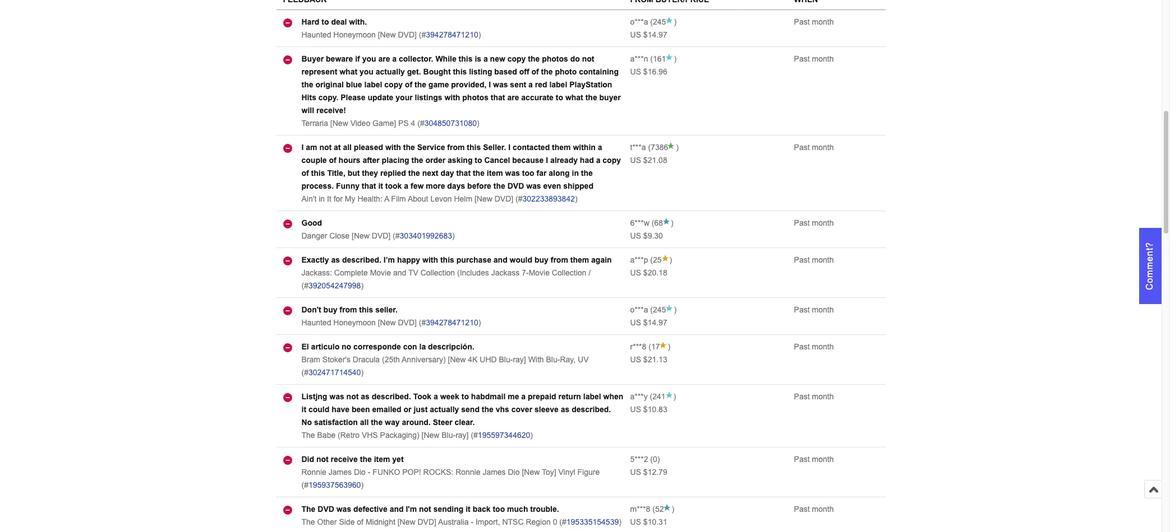 Task type: describe. For each thing, give the bounding box(es) containing it.
) inside don't buy from this seller. haunted honeymoon [new dvd] (# 394278471210 )
[[478, 319, 481, 328]]

because
[[512, 156, 544, 165]]

) inside i am not at all pleased with the service from this seller. i contacted them within a couple of hours after placing the order asking to cancel because i already had a copy of this title, but they replied the next day that the item was too far along in the process. funny that it took a few more days before the dvd was even shipped ain't in it for my health: a film about levon helm [new dvd] (# 302233893842 )
[[575, 195, 578, 204]]

yet
[[392, 456, 404, 465]]

hours
[[339, 156, 360, 165]]

this up jackass: complete movie and tv collection (includes jackass 7-movie collection / (#
[[440, 256, 454, 265]]

a right me
[[521, 393, 526, 402]]

the right receive
[[360, 456, 372, 465]]

a right 'is' at the left top of page
[[484, 55, 488, 63]]

the left order
[[411, 156, 423, 165]]

1 vertical spatial them
[[570, 256, 589, 265]]

game
[[428, 80, 449, 89]]

0 horizontal spatial are
[[378, 55, 390, 63]]

us $14.97 for hard to deal with. haunted honeymoon [new dvd] (# 394278471210 )
[[630, 30, 667, 39]]

with.
[[349, 17, 367, 26]]

service
[[417, 143, 445, 152]]

comment? link
[[1139, 228, 1162, 305]]

1 vertical spatial copy
[[384, 80, 403, 89]]

send
[[461, 406, 480, 415]]

0 vertical spatial and
[[494, 256, 508, 265]]

from buyer/price element
[[630, 0, 709, 4]]

el articulo no corresponde con la descripción. element
[[302, 343, 474, 352]]

us $21.08
[[630, 156, 667, 165]]

with inside i am not at all pleased with the service from this seller. i contacted them within a couple of hours after placing the order asking to cancel because i already had a copy of this title, but they replied the next day that the item was too far along in the process. funny that it took a few more days before the dvd was even shipped ain't in it for my health: a film about levon helm [new dvd] (# 302233893842 )
[[385, 143, 401, 152]]

it inside the dvd was defective and i'm not sending it back too much trouble. the other side of midnight [new dvd] australia - import, ntsc region 0 (# 195335154539 )
[[466, 506, 471, 514]]

( for i am not at all pleased with the service from this seller. i contacted them within a couple of hours after placing the order asking to cancel because i already had a copy of this title, but they replied the next day that the item was too far along in the process. funny that it took a few more days before the dvd was even shipped ain't in it for my health: a film about levon helm [new dvd] (# 302233893842 )
[[648, 143, 651, 152]]

195597344620 link
[[478, 431, 530, 440]]

7 past month from the top
[[794, 343, 834, 352]]

( for hard to deal with. haunted honeymoon [new dvd] (# 394278471210 )
[[650, 17, 653, 26]]

region
[[526, 518, 551, 527]]

defective
[[353, 506, 388, 514]]

dvd inside the dvd was defective and i'm not sending it back too much trouble. the other side of midnight [new dvd] australia - import, ntsc region 0 (# 195335154539 )
[[318, 506, 334, 514]]

2 horizontal spatial from
[[551, 256, 568, 265]]

deal
[[331, 17, 347, 26]]

0 horizontal spatial that
[[362, 182, 376, 191]]

i am not at all pleased with the service from this seller. i contacted them within a couple of hours after placing the order asking to cancel because i already had a copy of this title, but they replied the next day that the item was too far along in the process. funny that it took a few more days before the dvd was even shipped ain't in it for my health: a film about levon helm [new dvd] (# 302233893842 )
[[302, 143, 621, 204]]

$10.31
[[643, 518, 667, 527]]

blu- inside 'listjng was not as described. took a week to habdmail me a prepaid return label when it could have been emailed or just actually send the vhs cover sleeve as described. no satisfaction all the way around. steer clear. the babe (retro vhs packaging) [new blu-ray] (# 195597344620 )'
[[442, 431, 456, 440]]

2 james from the left
[[483, 468, 506, 477]]

2 the from the top
[[302, 506, 315, 514]]

394278471210 link for 394278471210
[[426, 319, 478, 328]]

good element
[[302, 219, 322, 228]]

a left few
[[404, 182, 408, 191]]

buy inside don't buy from this seller. haunted honeymoon [new dvd] (# 394278471210 )
[[323, 306, 337, 315]]

o***a for hard to deal with. haunted honeymoon [new dvd] (# 394278471210 )
[[630, 17, 648, 26]]

i up far
[[546, 156, 548, 165]]

dvd] inside i am not at all pleased with the service from this seller. i contacted them within a couple of hours after placing the order asking to cancel because i already had a copy of this title, but they replied the next day that the item was too far along in the process. funny that it took a few more days before the dvd was even shipped ain't in it for my health: a film about levon helm [new dvd] (# 302233893842 )
[[495, 195, 513, 204]]

past month for hard to deal with. haunted honeymoon [new dvd] (# 394278471210 )
[[794, 17, 834, 26]]

cover
[[511, 406, 532, 415]]

302233893842
[[523, 195, 575, 204]]

a left the collector.
[[392, 55, 397, 63]]

seller.
[[483, 143, 506, 152]]

9 past from the top
[[794, 456, 810, 465]]

month for i am not at all pleased with the service from this seller. i contacted them within a couple of hours after placing the order asking to cancel because i already had a copy of this title, but they replied the next day that the item was too far along in the process. funny that it took a few more days before the dvd was even shipped ain't in it for my health: a film about levon helm [new dvd] (# 302233893842 )
[[812, 143, 834, 152]]

month for the dvd was defective and i'm not sending it back too much trouble. the other side of midnight [new dvd] australia - import, ntsc region 0 (# 195335154539 )
[[812, 506, 834, 514]]

jackass: complete movie and tv collection (includes jackass 7-movie collection / (#
[[302, 269, 591, 291]]

7-
[[522, 269, 529, 278]]

with inside "buyer beware if you are a collector. while this is a new copy the photos do not represent what you actually get. bought this listing based off of the photo containing the original blue label copy of the game provided, i was sent a red label playstation hits copy.  please update your listings with photos that are accurate to what the buyer will receive! terraria [new video game] ps 4 (# 304850731080 )"
[[445, 93, 460, 102]]

buyer
[[302, 55, 324, 63]]

this up process.
[[311, 169, 325, 178]]

) inside 5***2 ( 0 ) us $12.79
[[657, 456, 660, 465]]

past month element for buyer beware if you are a collector. while this is a new copy the photos do not represent what you actually get. bought this listing based off of the photo containing the original blue label copy of the game provided, i was sent a red label playstation hits copy.  please update your listings with photos that are accurate to what the buyer will receive! terraria [new video game] ps 4 (# 304850731080 )
[[794, 55, 834, 63]]

past month for good danger close [new dvd] (# 303401992683 )
[[794, 219, 834, 228]]

dvd inside i am not at all pleased with the service from this seller. i contacted them within a couple of hours after placing the order asking to cancel because i already had a copy of this title, but they replied the next day that the item was too far along in the process. funny that it took a few more days before the dvd was even shipped ain't in it for my health: a film about levon helm [new dvd] (# 302233893842 )
[[507, 182, 524, 191]]

the down get.
[[415, 80, 426, 89]]

( 25
[[648, 256, 662, 265]]

habdmail
[[471, 393, 506, 402]]

$21.13
[[643, 356, 667, 365]]

more
[[426, 182, 445, 191]]

the up "red"
[[541, 67, 553, 76]]

1 horizontal spatial with
[[422, 256, 438, 265]]

1 dio from the left
[[354, 468, 366, 477]]

a left "red"
[[528, 80, 533, 89]]

) inside "buyer beware if you are a collector. while this is a new copy the photos do not represent what you actually get. bought this listing based off of the photo containing the original blue label copy of the game provided, i was sent a red label playstation hits copy.  please update your listings with photos that are accurate to what the buyer will receive! terraria [new video game] ps 4 (# 304850731080 )"
[[477, 119, 479, 128]]

2 vertical spatial described.
[[572, 406, 611, 415]]

us $10.83
[[630, 406, 667, 415]]

was down 'cancel' at the top left of page
[[505, 169, 520, 178]]

25
[[653, 256, 662, 265]]

195597344620
[[478, 431, 530, 440]]

tv
[[408, 269, 418, 278]]

7 us from the top
[[630, 356, 641, 365]]

con
[[403, 343, 417, 352]]

hits
[[302, 93, 316, 102]]

feedback left by buyer. element for buyer beware if you are a collector. while this is a new copy the photos do not represent what you actually get. bought this listing based off of the photo containing the original blue label copy of the game provided, i was sent a red label playstation hits copy.  please update your listings with photos that are accurate to what the buyer will receive! terraria [new video game] ps 4 (# 304850731080 )
[[630, 55, 648, 63]]

game]
[[373, 119, 396, 128]]

0 horizontal spatial photos
[[462, 93, 489, 102]]

7 month from the top
[[812, 343, 834, 352]]

[new inside the good danger close [new dvd] (# 303401992683 )
[[352, 232, 370, 241]]

beware
[[326, 55, 353, 63]]

honeymoon inside don't buy from this seller. haunted honeymoon [new dvd] (# 394278471210 )
[[333, 319, 376, 328]]

- inside ronnie james dio - funko pop! rocks: ronnie james dio [new toy] vinyl figure (#
[[368, 468, 370, 477]]

buyer
[[599, 93, 621, 102]]

i am not at all pleased with the service from this seller. i contacted them within a couple of hours after placing the order asking to cancel because i already had a copy of this title, but they replied the next day that the item was too far along in the process. funny that it took a few more days before the dvd was even shipped element
[[302, 143, 621, 191]]

vhs
[[496, 406, 509, 415]]

hard
[[302, 17, 319, 26]]

feedback element
[[283, 0, 327, 4]]

[new inside the dvd was defective and i'm not sending it back too much trouble. the other side of midnight [new dvd] australia - import, ntsc region 0 (# 195335154539 )
[[398, 518, 415, 527]]

past for buyer beware if you are a collector. while this is a new copy the photos do not represent what you actually get. bought this listing based off of the photo containing the original blue label copy of the game provided, i was sent a red label playstation hits copy.  please update your listings with photos that are accurate to what the buyer will receive! terraria [new video game] ps 4 (# 304850731080 )
[[794, 55, 810, 63]]

303401992683
[[400, 232, 452, 241]]

17
[[651, 343, 660, 352]]

us for hard to deal with. haunted honeymoon [new dvd] (# 394278471210 )
[[630, 30, 641, 39]]

did not receive the item yet element
[[302, 456, 404, 465]]

when element
[[794, 0, 818, 4]]

( for good danger close [new dvd] (# 303401992683 )
[[652, 219, 654, 228]]

) inside the dvd was defective and i'm not sending it back too much trouble. the other side of midnight [new dvd] australia - import, ntsc region 0 (# 195335154539 )
[[619, 518, 621, 527]]

the down habdmail
[[482, 406, 494, 415]]

(# inside i am not at all pleased with the service from this seller. i contacted them within a couple of hours after placing the order asking to cancel because i already had a copy of this title, but they replied the next day that the item was too far along in the process. funny that it took a few more days before the dvd was even shipped ain't in it for my health: a film about levon helm [new dvd] (# 302233893842 )
[[516, 195, 523, 204]]

was inside the dvd was defective and i'm not sending it back too much trouble. the other side of midnight [new dvd] australia - import, ntsc region 0 (# 195335154539 )
[[336, 506, 351, 514]]

this up provided,
[[453, 67, 467, 76]]

el
[[302, 343, 309, 352]]

was inside 'listjng was not as described. took a week to habdmail me a prepaid return label when it could have been emailed or just actually send the vhs cover sleeve as described. no satisfaction all the way around. steer clear. the babe (retro vhs packaging) [new blu-ray] (# 195597344620 )'
[[329, 393, 344, 402]]

the up before
[[473, 169, 485, 178]]

don't
[[302, 306, 321, 315]]

i right "seller."
[[508, 143, 511, 152]]

film
[[391, 195, 406, 204]]

buyer beware if you are a collector. while this is a new copy the photos do not represent what you actually get. bought this listing based off of the photo containing the original blue label copy of the game provided, i was sent a red label playstation hits copy.  please update your listings with photos that are accurate to what the buyer will receive! terraria [new video game] ps 4 (# 304850731080 )
[[302, 55, 621, 128]]

past for listjng was not as described. took a week to habdmail me a prepaid return label when it could have been emailed or just actually send the vhs cover sleeve as described. no satisfaction all the way around. steer clear. the babe (retro vhs packaging) [new blu-ray] (# 195597344620 )
[[794, 393, 810, 402]]

was inside "buyer beware if you are a collector. while this is a new copy the photos do not represent what you actually get. bought this listing based off of the photo containing the original blue label copy of the game provided, i was sent a red label playstation hits copy.  please update your listings with photos that are accurate to what the buyer will receive! terraria [new video game] ps 4 (# 304850731080 )"
[[493, 80, 508, 89]]

1 vertical spatial you
[[360, 67, 374, 76]]

( for don't buy from this seller. haunted honeymoon [new dvd] (# 394278471210 )
[[650, 306, 653, 315]]

1 movie from the left
[[370, 269, 391, 278]]

honeymoon inside hard to deal with. haunted honeymoon [new dvd] (# 394278471210 )
[[333, 30, 376, 39]]

the inside 'listjng was not as described. took a week to habdmail me a prepaid return label when it could have been emailed or just actually send the vhs cover sleeve as described. no satisfaction all the way around. steer clear. the babe (retro vhs packaging) [new blu-ray] (# 195597344620 )'
[[302, 431, 315, 440]]

sent
[[510, 80, 526, 89]]

of inside the dvd was defective and i'm not sending it back too much trouble. the other side of midnight [new dvd] australia - import, ntsc region 0 (# 195335154539 )
[[357, 518, 364, 527]]

pop!
[[402, 468, 421, 477]]

$20.18
[[643, 269, 667, 278]]

0 horizontal spatial label
[[364, 80, 382, 89]]

a right within
[[598, 143, 602, 152]]

2 ronnie from the left
[[456, 468, 480, 477]]

1 vertical spatial are
[[507, 93, 519, 102]]

us inside 5***2 ( 0 ) us $12.79
[[630, 468, 641, 477]]

0 vertical spatial you
[[362, 55, 376, 63]]

1 vertical spatial as
[[361, 393, 370, 402]]

at
[[334, 143, 341, 152]]

a right took at the bottom of page
[[434, 393, 438, 402]]

9 past month from the top
[[794, 456, 834, 465]]

1 james from the left
[[329, 468, 352, 477]]

195335154539
[[566, 518, 619, 527]]

0 inside 5***2 ( 0 ) us $12.79
[[653, 456, 657, 465]]

month for don't buy from this seller. haunted honeymoon [new dvd] (# 394278471210 )
[[812, 306, 834, 315]]

304850731080 link
[[424, 119, 477, 128]]

past for good danger close [new dvd] (# 303401992683 )
[[794, 219, 810, 228]]

(# inside don't buy from this seller. haunted honeymoon [new dvd] (# 394278471210 )
[[419, 319, 426, 328]]

1 ronnie from the left
[[302, 468, 326, 477]]

t***a
[[630, 143, 646, 152]]

4
[[411, 119, 415, 128]]

5 past month element from the top
[[794, 256, 834, 265]]

245 for don't buy from this seller. haunted honeymoon [new dvd] (# 394278471210 )
[[653, 306, 666, 315]]

$9.30
[[643, 232, 663, 241]]

stoker's
[[322, 356, 351, 365]]

listing
[[469, 67, 492, 76]]

us $9.30
[[630, 232, 663, 241]]

1 vertical spatial item
[[374, 456, 390, 465]]

packaging)
[[380, 431, 419, 440]]

around.
[[402, 419, 431, 428]]

the down "playstation"
[[585, 93, 597, 102]]

past for the dvd was defective and i'm not sending it back too much trouble. the other side of midnight [new dvd] australia - import, ntsc region 0 (# 195335154539 )
[[794, 506, 810, 514]]

1 horizontal spatial label
[[549, 80, 567, 89]]

0 vertical spatial described.
[[342, 256, 381, 265]]

label inside 'listjng was not as described. took a week to habdmail me a prepaid return label when it could have been emailed or just actually send the vhs cover sleeve as described. no satisfaction all the way around. steer clear. the babe (retro vhs packaging) [new blu-ray] (# 195597344620 )'
[[583, 393, 601, 402]]

us for i am not at all pleased with the service from this seller. i contacted them within a couple of hours after placing the order asking to cancel because i already had a copy of this title, but they replied the next day that the item was too far along in the process. funny that it took a few more days before the dvd was even shipped ain't in it for my health: a film about levon helm [new dvd] (# 302233893842 )
[[630, 156, 641, 165]]

us for buyer beware if you are a collector. while this is a new copy the photos do not represent what you actually get. bought this listing based off of the photo containing the original blue label copy of the game provided, i was sent a red label playstation hits copy.  please update your listings with photos that are accurate to what the buyer will receive! terraria [new video game] ps 4 (# 304850731080 )
[[630, 67, 641, 76]]

past month for i am not at all pleased with the service from this seller. i contacted them within a couple of hours after placing the order asking to cancel because i already had a copy of this title, but they replied the next day that the item was too far along in the process. funny that it took a few more days before the dvd was even shipped ain't in it for my health: a film about levon helm [new dvd] (# 302233893842 )
[[794, 143, 834, 152]]

dvd] inside hard to deal with. haunted honeymoon [new dvd] (# 394278471210 )
[[398, 30, 417, 39]]

red
[[535, 80, 547, 89]]

please
[[341, 93, 366, 102]]

of up title,
[[329, 156, 336, 165]]

us for good danger close [new dvd] (# 303401992683 )
[[630, 232, 641, 241]]

ronnie james dio - funko pop! rocks: ronnie james dio [new toy] vinyl figure (#
[[302, 468, 600, 490]]

us $10.31
[[630, 518, 667, 527]]

past for i am not at all pleased with the service from this seller. i contacted them within a couple of hours after placing the order asking to cancel because i already had a copy of this title, but they replied the next day that the item was too far along in the process. funny that it took a few more days before the dvd was even shipped ain't in it for my health: a film about levon helm [new dvd] (# 302233893842 )
[[794, 143, 810, 152]]

( 52
[[650, 506, 664, 514]]

couple
[[302, 156, 327, 165]]

of right off
[[531, 67, 539, 76]]

0 horizontal spatial as
[[331, 256, 340, 265]]

to inside hard to deal with. haunted honeymoon [new dvd] (# 394278471210 )
[[322, 17, 329, 26]]

next
[[422, 169, 438, 178]]

too inside i am not at all pleased with the service from this seller. i contacted them within a couple of hours after placing the order asking to cancel because i already had a copy of this title, but they replied the next day that the item was too far along in the process. funny that it took a few more days before the dvd was even shipped ain't in it for my health: a film about levon helm [new dvd] (# 302233893842 )
[[522, 169, 534, 178]]

was down far
[[526, 182, 541, 191]]

feedback left by buyer. element for i am not at all pleased with the service from this seller. i contacted them within a couple of hours after placing the order asking to cancel because i already had a copy of this title, but they replied the next day that the item was too far along in the process. funny that it took a few more days before the dvd was even shipped ain't in it for my health: a film about levon helm [new dvd] (# 302233893842 )
[[630, 143, 646, 152]]

us $14.97 for don't buy from this seller. haunted honeymoon [new dvd] (# 394278471210 )
[[630, 319, 667, 328]]

month for good danger close [new dvd] (# 303401992683 )
[[812, 219, 834, 228]]

1 collection from the left
[[421, 269, 455, 278]]

( for the dvd was defective and i'm not sending it back too much trouble. the other side of midnight [new dvd] australia - import, ntsc region 0 (# 195335154539 )
[[653, 506, 655, 514]]

$14.97 for don't buy from this seller. haunted honeymoon [new dvd] (# 394278471210 )
[[643, 319, 667, 328]]

the right before
[[494, 182, 505, 191]]

1 horizontal spatial blu-
[[499, 356, 513, 365]]

not inside i am not at all pleased with the service from this seller. i contacted them within a couple of hours after placing the order asking to cancel because i already had a copy of this title, but they replied the next day that the item was too far along in the process. funny that it took a few more days before the dvd was even shipped ain't in it for my health: a film about levon helm [new dvd] (# 302233893842 )
[[319, 143, 332, 152]]

1 vertical spatial that
[[456, 169, 471, 178]]

a***n
[[630, 55, 648, 63]]

me
[[508, 393, 519, 402]]

0 horizontal spatial what
[[339, 67, 357, 76]]

took
[[385, 182, 402, 191]]

back
[[473, 506, 491, 514]]

(# inside 'listjng was not as described. took a week to habdmail me a prepaid return label when it could have been emailed or just actually send the vhs cover sleeve as described. no satisfaction all the way around. steer clear. the babe (retro vhs packaging) [new blu-ray] (# 195597344620 )'
[[471, 431, 478, 440]]

way
[[385, 419, 400, 428]]

( 7386
[[646, 143, 668, 152]]

5 past month from the top
[[794, 256, 834, 265]]

2 dio from the left
[[508, 468, 520, 477]]

feedback left by buyer. element containing 5***2
[[630, 456, 648, 465]]

i left am
[[302, 143, 304, 152]]

394278471210 link for )
[[426, 30, 478, 39]]

from inside i am not at all pleased with the service from this seller. i contacted them within a couple of hours after placing the order asking to cancel because i already had a copy of this title, but they replied the next day that the item was too far along in the process. funny that it took a few more days before the dvd was even shipped ain't in it for my health: a film about levon helm [new dvd] (# 302233893842 )
[[447, 143, 465, 152]]

exactly as described. i'm happy with this purchase and would buy from them again element
[[302, 256, 612, 265]]

195937563960 link
[[309, 481, 361, 490]]

us for listjng was not as described. took a week to habdmail me a prepaid return label when it could have been emailed or just actually send the vhs cover sleeve as described. no satisfaction all the way around. steer clear. the babe (retro vhs packaging) [new blu-ray] (# 195597344620 )
[[630, 406, 641, 415]]

9 month from the top
[[812, 456, 834, 465]]

$21.08
[[643, 156, 667, 165]]

1 vertical spatial in
[[319, 195, 325, 204]]

month for hard to deal with. haunted honeymoon [new dvd] (# 394278471210 )
[[812, 17, 834, 26]]

5 month from the top
[[812, 256, 834, 265]]

and inside the dvd was defective and i'm not sending it back too much trouble. the other side of midnight [new dvd] australia - import, ntsc region 0 (# 195335154539 )
[[390, 506, 404, 514]]

hard to deal with. haunted honeymoon [new dvd] (# 394278471210 )
[[302, 17, 481, 39]]

195335154539 link
[[566, 518, 619, 527]]

much
[[507, 506, 528, 514]]

[new inside hard to deal with. haunted honeymoon [new dvd] (# 394278471210 )
[[378, 30, 396, 39]]

photo
[[555, 67, 577, 76]]

[new inside ronnie james dio - funko pop! rocks: ronnie james dio [new toy] vinyl figure (#
[[522, 468, 540, 477]]

(# inside hard to deal with. haunted honeymoon [new dvd] (# 394278471210 )
[[419, 30, 426, 39]]

listjng was not as described. took a week to habdmail me a prepaid return label when it could have been emailed or just actually send the vhs cover sleeve as described. no satisfaction all the way around. steer clear. element
[[302, 393, 623, 428]]

5***2
[[630, 456, 648, 465]]

0 inside the dvd was defective and i'm not sending it back too much trouble. the other side of midnight [new dvd] australia - import, ntsc region 0 (# 195335154539 )
[[553, 518, 557, 527]]

about
[[408, 195, 428, 204]]



Task type: vqa. For each thing, say whether or not it's contained in the screenshot.


Task type: locate. For each thing, give the bounding box(es) containing it.
exactly
[[302, 256, 329, 265]]

dvd] inside don't buy from this seller. haunted honeymoon [new dvd] (# 394278471210 )
[[398, 319, 417, 328]]

a right had
[[596, 156, 600, 165]]

the
[[302, 431, 315, 440], [302, 506, 315, 514], [302, 518, 315, 527]]

0 horizontal spatial dio
[[354, 468, 366, 477]]

midnight
[[366, 518, 395, 527]]

5 feedback left by buyer. element from the top
[[630, 256, 648, 265]]

it inside i am not at all pleased with the service from this seller. i contacted them within a couple of hours after placing the order asking to cancel because i already had a copy of this title, but they replied the next day that the item was too far along in the process. funny that it took a few more days before the dvd was even shipped ain't in it for my health: a film about levon helm [new dvd] (# 302233893842 )
[[378, 182, 383, 191]]

9 feedback left by buyer. element from the top
[[630, 456, 648, 465]]

0 horizontal spatial too
[[493, 506, 505, 514]]

4 past from the top
[[794, 219, 810, 228]]

7 past from the top
[[794, 343, 810, 352]]

2 past from the top
[[794, 55, 810, 63]]

0 vertical spatial it
[[378, 182, 383, 191]]

1 honeymoon from the top
[[333, 30, 376, 39]]

or
[[404, 406, 411, 415]]

figure
[[577, 468, 600, 477]]

( right a***y
[[650, 393, 653, 402]]

past month element for listjng was not as described. took a week to habdmail me a prepaid return label when it could have been emailed or just actually send the vhs cover sleeve as described. no satisfaction all the way around. steer clear. the babe (retro vhs packaging) [new blu-ray] (# 195597344620 )
[[794, 393, 834, 402]]

funny
[[336, 182, 360, 191]]

blu- down the steer
[[442, 431, 456, 440]]

(# up la
[[419, 319, 426, 328]]

dvd] down 'cancel' at the top left of page
[[495, 195, 513, 204]]

(# inside bram stoker's dracula (25th anniversary) [new 4k uhd blu-ray] with blu-ray, uv (#
[[302, 369, 309, 378]]

2 394278471210 from the top
[[426, 319, 478, 328]]

1 vertical spatial and
[[393, 269, 406, 278]]

2 horizontal spatial as
[[561, 406, 570, 415]]

actually up the steer
[[430, 406, 459, 415]]

month for buyer beware if you are a collector. while this is a new copy the photos do not represent what you actually get. bought this listing based off of the photo containing the original blue label copy of the game provided, i was sent a red label playstation hits copy.  please update your listings with photos that are accurate to what the buyer will receive! terraria [new video game] ps 4 (# 304850731080 )
[[812, 55, 834, 63]]

2 movie from the left
[[529, 269, 550, 278]]

i down listing at the left
[[489, 80, 491, 89]]

( up the ( 17
[[650, 306, 653, 315]]

have
[[332, 406, 350, 415]]

394278471210 inside hard to deal with. haunted honeymoon [new dvd] (# 394278471210 )
[[426, 30, 478, 39]]

feedback left by buyer. element for don't buy from this seller. haunted honeymoon [new dvd] (# 394278471210 )
[[630, 306, 648, 315]]

with up placing
[[385, 143, 401, 152]]

3 month from the top
[[812, 143, 834, 152]]

0 horizontal spatial from
[[340, 306, 357, 315]]

and up jackass
[[494, 256, 508, 265]]

3 past month from the top
[[794, 143, 834, 152]]

feedback left by buyer. element containing a***p
[[630, 256, 648, 265]]

( right a***n
[[650, 55, 653, 63]]

(# right '4'
[[417, 119, 424, 128]]

feedback left by buyer. element up us $16.96
[[630, 55, 648, 63]]

1 past from the top
[[794, 17, 810, 26]]

0 horizontal spatial all
[[343, 143, 352, 152]]

0 vertical spatial 245
[[653, 17, 666, 26]]

( for buyer beware if you are a collector. while this is a new copy the photos do not represent what you actually get. bought this listing based off of the photo containing the original blue label copy of the game provided, i was sent a red label playstation hits copy.  please update your listings with photos that are accurate to what the buyer will receive! terraria [new video game] ps 4 (# 304850731080 )
[[650, 55, 653, 63]]

1 vertical spatial photos
[[462, 93, 489, 102]]

you
[[362, 55, 376, 63], [360, 67, 374, 76]]

1 vertical spatial ( 245
[[648, 306, 666, 315]]

to inside "buyer beware if you are a collector. while this is a new copy the photos do not represent what you actually get. bought this listing based off of the photo containing the original blue label copy of the game provided, i was sent a red label playstation hits copy.  please update your listings with photos that are accurate to what the buyer will receive! terraria [new video game] ps 4 (# 304850731080 )"
[[556, 93, 563, 102]]

1 horizontal spatial are
[[507, 93, 519, 102]]

collector.
[[399, 55, 433, 63]]

feedback left by buyer. element containing a***n
[[630, 55, 648, 63]]

0 horizontal spatial -
[[368, 468, 370, 477]]

1 horizontal spatial ronnie
[[456, 468, 480, 477]]

descripción.
[[428, 343, 474, 352]]

1 394278471210 link from the top
[[426, 30, 478, 39]]

was
[[493, 80, 508, 89], [505, 169, 520, 178], [526, 182, 541, 191], [329, 393, 344, 402], [336, 506, 351, 514]]

6 feedback left by buyer. element from the top
[[630, 306, 648, 315]]

( 245
[[648, 17, 666, 26], [648, 306, 666, 315]]

2 month from the top
[[812, 55, 834, 63]]

it left the took
[[378, 182, 383, 191]]

0 horizontal spatial item
[[374, 456, 390, 465]]

that down based
[[491, 93, 505, 102]]

0 vertical spatial 0
[[653, 456, 657, 465]]

days
[[447, 182, 465, 191]]

7 feedback left by buyer. element from the top
[[630, 343, 646, 352]]

( right r***8
[[649, 343, 651, 352]]

0 vertical spatial all
[[343, 143, 352, 152]]

0 vertical spatial from
[[447, 143, 465, 152]]

copy inside i am not at all pleased with the service from this seller. i contacted them within a couple of hours after placing the order asking to cancel because i already had a copy of this title, but they replied the next day that the item was too far along in the process. funny that it took a few more days before the dvd was even shipped ain't in it for my health: a film about levon helm [new dvd] (# 302233893842 )
[[603, 156, 621, 165]]

0 vertical spatial as
[[331, 256, 340, 265]]

(# up the collector.
[[419, 30, 426, 39]]

dvd down because
[[507, 182, 524, 191]]

$14.97 for hard to deal with. haunted honeymoon [new dvd] (# 394278471210 )
[[643, 30, 667, 39]]

feedback left by buyer. element
[[630, 17, 648, 26], [630, 55, 648, 63], [630, 143, 646, 152], [630, 219, 649, 228], [630, 256, 648, 265], [630, 306, 648, 315], [630, 343, 646, 352], [630, 393, 648, 402], [630, 456, 648, 465], [630, 506, 650, 514]]

dvd] up i'm at the top left
[[372, 232, 391, 241]]

8 month from the top
[[812, 393, 834, 402]]

the dvd was defective and i'm not sending it back too much trouble. element
[[302, 506, 559, 514]]

[new inside i am not at all pleased with the service from this seller. i contacted them within a couple of hours after placing the order asking to cancel because i already had a copy of this title, but they replied the next day that the item was too far along in the process. funny that it took a few more days before the dvd was even shipped ain't in it for my health: a film about levon helm [new dvd] (# 302233893842 )
[[475, 195, 492, 204]]

1 month from the top
[[812, 17, 834, 26]]

feedback left by buyer. element containing r***8
[[630, 343, 646, 352]]

levon
[[430, 195, 452, 204]]

haunted
[[302, 30, 331, 39], [302, 319, 331, 328]]

past month element for don't buy from this seller. haunted honeymoon [new dvd] (# 394278471210 )
[[794, 306, 834, 315]]

haunted inside don't buy from this seller. haunted honeymoon [new dvd] (# 394278471210 )
[[302, 319, 331, 328]]

2 haunted from the top
[[302, 319, 331, 328]]

4 month from the top
[[812, 219, 834, 228]]

ps
[[398, 119, 409, 128]]

vinyl
[[558, 468, 575, 477]]

past month for buyer beware if you are a collector. while this is a new copy the photos do not represent what you actually get. bought this listing based off of the photo containing the original blue label copy of the game provided, i was sent a red label playstation hits copy.  please update your listings with photos that are accurate to what the buyer will receive! terraria [new video game] ps 4 (# 304850731080 )
[[794, 55, 834, 63]]

1 us from the top
[[630, 30, 641, 39]]

feedback left by buyer. element containing t***a
[[630, 143, 646, 152]]

2 horizontal spatial label
[[583, 393, 601, 402]]

copy right had
[[603, 156, 621, 165]]

0 down trouble.
[[553, 518, 557, 527]]

ntsc
[[502, 518, 524, 527]]

$14.97
[[643, 30, 667, 39], [643, 319, 667, 328]]

1 vertical spatial 394278471210 link
[[426, 319, 478, 328]]

302471714540 )
[[309, 369, 364, 378]]

past month element for the dvd was defective and i'm not sending it back too much trouble. the other side of midnight [new dvd] australia - import, ntsc region 0 (# 195335154539 )
[[794, 506, 834, 514]]

feedback left by buyer. element containing a***y
[[630, 393, 648, 402]]

the up the hits
[[302, 80, 313, 89]]

a
[[384, 195, 389, 204]]

6 us from the top
[[630, 319, 641, 328]]

don't buy from this seller. haunted honeymoon [new dvd] (# 394278471210 )
[[302, 306, 481, 328]]

playstation
[[569, 80, 612, 89]]

it up no
[[302, 406, 306, 415]]

feedback left by buyer. element containing m***8
[[630, 506, 650, 514]]

as up been
[[361, 393, 370, 402]]

3 feedback left by buyer. element from the top
[[630, 143, 646, 152]]

dvd up other
[[318, 506, 334, 514]]

1 horizontal spatial all
[[360, 419, 369, 428]]

5 past from the top
[[794, 256, 810, 265]]

1 vertical spatial it
[[302, 406, 306, 415]]

this inside don't buy from this seller. haunted honeymoon [new dvd] (# 394278471210 )
[[359, 306, 373, 315]]

1 245 from the top
[[653, 17, 666, 26]]

1 vertical spatial what
[[565, 93, 583, 102]]

month for listjng was not as described. took a week to habdmail me a prepaid return label when it could have been emailed or just actually send the vhs cover sleeve as described. no satisfaction all the way around. steer clear. the babe (retro vhs packaging) [new blu-ray] (# 195597344620 )
[[812, 393, 834, 402]]

) inside 'listjng was not as described. took a week to habdmail me a prepaid return label when it could have been emailed or just actually send the vhs cover sleeve as described. no satisfaction all the way around. steer clear. the babe (retro vhs packaging) [new blu-ray] (# 195597344620 )'
[[530, 431, 533, 440]]

us down a***p
[[630, 269, 641, 278]]

the up vhs at the left bottom of the page
[[371, 419, 383, 428]]

us for don't buy from this seller. haunted honeymoon [new dvd] (# 394278471210 )
[[630, 319, 641, 328]]

to
[[322, 17, 329, 26], [556, 93, 563, 102], [475, 156, 482, 165], [462, 393, 469, 402]]

2 horizontal spatial with
[[445, 93, 460, 102]]

8 us from the top
[[630, 406, 641, 415]]

feedback left by buyer. element for hard to deal with. haunted honeymoon [new dvd] (# 394278471210 )
[[630, 17, 648, 26]]

0 horizontal spatial it
[[302, 406, 306, 415]]

not inside 'listjng was not as described. took a week to habdmail me a prepaid return label when it could have been emailed or just actually send the vhs cover sleeve as described. no satisfaction all the way around. steer clear. the babe (retro vhs packaging) [new blu-ray] (# 195597344620 )'
[[346, 393, 359, 402]]

0 horizontal spatial with
[[385, 143, 401, 152]]

0 vertical spatial actually
[[376, 67, 405, 76]]

side
[[339, 518, 355, 527]]

o***a for don't buy from this seller. haunted honeymoon [new dvd] (# 394278471210 )
[[630, 306, 648, 315]]

0 horizontal spatial 0
[[553, 518, 557, 527]]

australia
[[438, 518, 469, 527]]

303401992683 link
[[400, 232, 452, 241]]

what up the blue
[[339, 67, 357, 76]]

8 past from the top
[[794, 393, 810, 402]]

9 us from the top
[[630, 468, 641, 477]]

4 us from the top
[[630, 232, 641, 241]]

1 horizontal spatial movie
[[529, 269, 550, 278]]

us for the dvd was defective and i'm not sending it back too much trouble. the other side of midnight [new dvd] australia - import, ntsc region 0 (# 195335154539 )
[[630, 518, 641, 527]]

1 horizontal spatial -
[[471, 518, 473, 527]]

1 $14.97 from the top
[[643, 30, 667, 39]]

(# up i'm at the top left
[[393, 232, 400, 241]]

4 past month from the top
[[794, 219, 834, 228]]

past month element for hard to deal with. haunted honeymoon [new dvd] (# 394278471210 )
[[794, 17, 834, 26]]

0 vertical spatial are
[[378, 55, 390, 63]]

it inside 'listjng was not as described. took a week to habdmail me a prepaid return label when it could have been emailed or just actually send the vhs cover sleeve as described. no satisfaction all the way around. steer clear. the babe (retro vhs packaging) [new blu-ray] (# 195597344620 )'
[[302, 406, 306, 415]]

2 245 from the top
[[653, 306, 666, 315]]

2 394278471210 link from the top
[[426, 319, 478, 328]]

with down game
[[445, 93, 460, 102]]

feedback left by buyer. element for listjng was not as described. took a week to habdmail me a prepaid return label when it could have been emailed or just actually send the vhs cover sleeve as described. no satisfaction all the way around. steer clear. the babe (retro vhs packaging) [new blu-ray] (# 195597344620 )
[[630, 393, 648, 402]]

(# down because
[[516, 195, 523, 204]]

dvd] inside the good danger close [new dvd] (# 303401992683 )
[[372, 232, 391, 241]]

0 vertical spatial -
[[368, 468, 370, 477]]

again
[[591, 256, 612, 265]]

0 vertical spatial 394278471210
[[426, 30, 478, 39]]

0 vertical spatial too
[[522, 169, 534, 178]]

collection left "/"
[[552, 269, 586, 278]]

dvd] inside the dvd was defective and i'm not sending it back too much trouble. the other side of midnight [new dvd] australia - import, ntsc region 0 (# 195335154539 )
[[418, 518, 436, 527]]

[new inside 'listjng was not as described. took a week to habdmail me a prepaid return label when it could have been emailed or just actually send the vhs cover sleeve as described. no satisfaction all the way around. steer clear. the babe (retro vhs packaging) [new blu-ray] (# 195597344620 )'
[[422, 431, 439, 440]]

0 vertical spatial with
[[445, 93, 460, 102]]

0 vertical spatial the
[[302, 431, 315, 440]]

o***a up r***8
[[630, 306, 648, 315]]

1 us $14.97 from the top
[[630, 30, 667, 39]]

(# inside jackass: complete movie and tv collection (includes jackass 7-movie collection / (#
[[302, 282, 309, 291]]

245 down from buyer/price 'element'
[[653, 17, 666, 26]]

( right 5***2
[[650, 456, 653, 465]]

( 245 for don't buy from this seller. haunted honeymoon [new dvd] (# 394278471210 )
[[648, 306, 666, 315]]

394278471210 inside don't buy from this seller. haunted honeymoon [new dvd] (# 394278471210 )
[[426, 319, 478, 328]]

2 honeymoon from the top
[[333, 319, 376, 328]]

not up been
[[346, 393, 359, 402]]

- inside the dvd was defective and i'm not sending it back too much trouble. the other side of midnight [new dvd] australia - import, ntsc region 0 (# 195335154539 )
[[471, 518, 473, 527]]

( for listjng was not as described. took a week to habdmail me a prepaid return label when it could have been emailed or just actually send the vhs cover sleeve as described. no satisfaction all the way around. steer clear. the babe (retro vhs packaging) [new blu-ray] (# 195597344620 )
[[650, 393, 653, 402]]

to inside i am not at all pleased with the service from this seller. i contacted them within a couple of hours after placing the order asking to cancel because i already had a copy of this title, but they replied the next day that the item was too far along in the process. funny that it took a few more days before the dvd was even shipped ain't in it for my health: a film about levon helm [new dvd] (# 302233893842 )
[[475, 156, 482, 165]]

6 past from the top
[[794, 306, 810, 315]]

clear.
[[455, 419, 475, 428]]

1 o***a from the top
[[630, 17, 648, 26]]

bram stoker's dracula (25th anniversary) [new 4k uhd blu-ray] with blu-ray, uv (#
[[302, 356, 589, 378]]

1 the from the top
[[302, 431, 315, 440]]

0 vertical spatial item
[[487, 169, 503, 178]]

feedback left by buyer. element up us $10.31
[[630, 506, 650, 514]]

( up $10.31
[[653, 506, 655, 514]]

1 vertical spatial from
[[551, 256, 568, 265]]

1 vertical spatial too
[[493, 506, 505, 514]]

1 horizontal spatial from
[[447, 143, 465, 152]]

all inside 'listjng was not as described. took a week to habdmail me a prepaid return label when it could have been emailed or just actually send the vhs cover sleeve as described. no satisfaction all the way around. steer clear. the babe (retro vhs packaging) [new blu-ray] (# 195597344620 )'
[[360, 419, 369, 428]]

0 horizontal spatial collection
[[421, 269, 455, 278]]

1 vertical spatial -
[[471, 518, 473, 527]]

0 horizontal spatial copy
[[384, 80, 403, 89]]

item inside i am not at all pleased with the service from this seller. i contacted them within a couple of hours after placing the order asking to cancel because i already had a copy of this title, but they replied the next day that the item was too far along in the process. funny that it took a few more days before the dvd was even shipped ain't in it for my health: a film about levon helm [new dvd] (# 302233893842 )
[[487, 169, 503, 178]]

corresponde
[[353, 343, 401, 352]]

( up $9.30
[[652, 219, 654, 228]]

what
[[339, 67, 357, 76], [565, 93, 583, 102]]

with
[[445, 93, 460, 102], [385, 143, 401, 152], [422, 256, 438, 265]]

) inside the good danger close [new dvd] (# 303401992683 )
[[452, 232, 455, 241]]

1 ( 245 from the top
[[648, 17, 666, 26]]

2 ( 245 from the top
[[648, 306, 666, 315]]

described. down return
[[572, 406, 611, 415]]

to inside 'listjng was not as described. took a week to habdmail me a prepaid return label when it could have been emailed or just actually send the vhs cover sleeve as described. no satisfaction all the way around. steer clear. the babe (retro vhs packaging) [new blu-ray] (# 195597344620 )'
[[462, 393, 469, 402]]

1 394278471210 from the top
[[426, 30, 478, 39]]

us $14.97 up the ( 161
[[630, 30, 667, 39]]

dio down did not receive the item yet
[[354, 468, 366, 477]]

o***a
[[630, 17, 648, 26], [630, 306, 648, 315]]

ray,
[[560, 356, 576, 365]]

2 horizontal spatial copy
[[603, 156, 621, 165]]

(# inside the dvd was defective and i'm not sending it back too much trouble. the other side of midnight [new dvd] australia - import, ntsc region 0 (# 195335154539 )
[[559, 518, 566, 527]]

this left seller.
[[359, 306, 373, 315]]

it
[[378, 182, 383, 191], [302, 406, 306, 415], [466, 506, 471, 514]]

the up off
[[528, 55, 540, 63]]

245 for hard to deal with. haunted honeymoon [new dvd] (# 394278471210 )
[[653, 17, 666, 26]]

(# inside "buyer beware if you are a collector. while this is a new copy the photos do not represent what you actually get. bought this listing based off of the photo containing the original blue label copy of the game provided, i was sent a red label playstation hits copy.  please update your listings with photos that are accurate to what the buyer will receive! terraria [new video game] ps 4 (# 304850731080 )"
[[417, 119, 424, 128]]

buyer beware if you are a collector. while this is a new copy the photos do not represent what you actually get. bought this listing based off of the photo containing the original blue label copy of the game provided, i was sent a red label playstation hits copy.  please update your listings with photos that are accurate to what the buyer will receive! element
[[302, 55, 621, 115]]

1 past month element from the top
[[794, 17, 834, 26]]

based
[[494, 67, 517, 76]]

2 horizontal spatial it
[[466, 506, 471, 514]]

original
[[315, 80, 344, 89]]

was down based
[[493, 80, 508, 89]]

8 past month element from the top
[[794, 393, 834, 402]]

feedback left by buyer. element for good danger close [new dvd] (# 303401992683 )
[[630, 219, 649, 228]]

vhs
[[362, 431, 378, 440]]

us $14.97 up the ( 17
[[630, 319, 667, 328]]

0 vertical spatial buy
[[535, 256, 549, 265]]

feedback left by buyer. element containing 6***w
[[630, 219, 649, 228]]

8 feedback left by buyer. element from the top
[[630, 393, 648, 402]]

2 collection from the left
[[552, 269, 586, 278]]

dracula
[[353, 356, 380, 365]]

( 161
[[648, 55, 666, 63]]

us up a***n
[[630, 30, 641, 39]]

the down had
[[581, 169, 593, 178]]

1 horizontal spatial in
[[572, 169, 579, 178]]

0 vertical spatial them
[[552, 143, 571, 152]]

not inside the dvd was defective and i'm not sending it back too much trouble. the other side of midnight [new dvd] australia - import, ntsc region 0 (# 195335154539 )
[[419, 506, 431, 514]]

195937563960
[[309, 481, 361, 490]]

3 past month element from the top
[[794, 143, 834, 152]]

while
[[436, 55, 456, 63]]

don't buy from this seller. element
[[302, 306, 398, 315]]

6 month from the top
[[812, 306, 834, 315]]

of up your
[[405, 80, 412, 89]]

9 past month element from the top
[[794, 456, 834, 465]]

past month for listjng was not as described. took a week to habdmail me a prepaid return label when it could have been emailed or just actually send the vhs cover sleeve as described. no satisfaction all the way around. steer clear. the babe (retro vhs packaging) [new blu-ray] (# 195597344620 )
[[794, 393, 834, 402]]

uhd
[[480, 356, 497, 365]]

10 month from the top
[[812, 506, 834, 514]]

listings
[[415, 93, 442, 102]]

6 past month from the top
[[794, 306, 834, 315]]

label up the update
[[364, 80, 382, 89]]

was up side
[[336, 506, 351, 514]]

no
[[302, 419, 312, 428]]

past month element for good danger close [new dvd] (# 303401992683 )
[[794, 219, 834, 228]]

(# inside the good danger close [new dvd] (# 303401992683 )
[[393, 232, 400, 241]]

( inside 5***2 ( 0 ) us $12.79
[[650, 456, 653, 465]]

that down asking
[[456, 169, 471, 178]]

68
[[654, 219, 663, 228]]

shipped
[[563, 182, 593, 191]]

this left 'is' at the left top of page
[[459, 55, 473, 63]]

them up "/"
[[570, 256, 589, 265]]

$14.97 up the ( 161
[[643, 30, 667, 39]]

(# inside ronnie james dio - funko pop! rocks: ronnie james dio [new toy] vinyl figure (#
[[302, 481, 309, 490]]

- left import, on the left
[[471, 518, 473, 527]]

( right a***p
[[650, 256, 653, 265]]

happy
[[397, 256, 420, 265]]

302471714540 link
[[309, 369, 361, 378]]

0 horizontal spatial blu-
[[442, 431, 456, 440]]

too inside the dvd was defective and i'm not sending it back too much trouble. the other side of midnight [new dvd] australia - import, ntsc region 0 (# 195335154539 )
[[493, 506, 505, 514]]

emailed
[[372, 406, 401, 415]]

placing
[[382, 156, 409, 165]]

item down 'cancel' at the top left of page
[[487, 169, 503, 178]]

was up "have"
[[329, 393, 344, 402]]

contacted
[[513, 143, 550, 152]]

danger
[[302, 232, 327, 241]]

not inside "buyer beware if you are a collector. while this is a new copy the photos do not represent what you actually get. bought this listing based off of the photo containing the original blue label copy of the game provided, i was sent a red label playstation hits copy.  please update your listings with photos that are accurate to what the buyer will receive! terraria [new video game] ps 4 (# 304850731080 )"
[[582, 55, 594, 63]]

( right the t***a
[[648, 143, 651, 152]]

movie down i'm at the top left
[[370, 269, 391, 278]]

1 haunted from the top
[[302, 30, 331, 39]]

ray] inside bram stoker's dracula (25th anniversary) [new 4k uhd blu-ray] with blu-ray, uv (#
[[513, 356, 526, 365]]

2 vertical spatial from
[[340, 306, 357, 315]]

(includes
[[457, 269, 489, 278]]

photos up the 'photo'
[[542, 55, 568, 63]]

1 vertical spatial haunted
[[302, 319, 331, 328]]

label left when
[[583, 393, 601, 402]]

1 vertical spatial buy
[[323, 306, 337, 315]]

1 horizontal spatial buy
[[535, 256, 549, 265]]

am
[[306, 143, 317, 152]]

0 vertical spatial us $14.97
[[630, 30, 667, 39]]

( 245 down from buyer/price 'element'
[[648, 17, 666, 26]]

0 horizontal spatial ronnie
[[302, 468, 326, 477]]

other
[[317, 518, 337, 527]]

4 feedback left by buyer. element from the top
[[630, 219, 649, 228]]

2 $14.97 from the top
[[643, 319, 667, 328]]

0 horizontal spatial ray]
[[456, 431, 469, 440]]

1 horizontal spatial too
[[522, 169, 534, 178]]

within
[[573, 143, 596, 152]]

all inside i am not at all pleased with the service from this seller. i contacted them within a couple of hours after placing the order asking to cancel because i already had a copy of this title, but they replied the next day that the item was too far along in the process. funny that it took a few more days before the dvd was even shipped ain't in it for my health: a film about levon helm [new dvd] (# 302233893842 )
[[343, 143, 352, 152]]

394278471210
[[426, 30, 478, 39], [426, 319, 478, 328]]

receive!
[[316, 106, 346, 115]]

replied
[[380, 169, 406, 178]]

(retro
[[338, 431, 360, 440]]

10 past from the top
[[794, 506, 810, 514]]

245
[[653, 17, 666, 26], [653, 306, 666, 315]]

ray] left with
[[513, 356, 526, 365]]

1 horizontal spatial item
[[487, 169, 503, 178]]

1 vertical spatial described.
[[372, 393, 411, 402]]

1 vertical spatial with
[[385, 143, 401, 152]]

1 horizontal spatial ray]
[[513, 356, 526, 365]]

2 past month element from the top
[[794, 55, 834, 63]]

1 vertical spatial 245
[[653, 306, 666, 315]]

ray] inside 'listjng was not as described. took a week to habdmail me a prepaid return label when it could have been emailed or just actually send the vhs cover sleeve as described. no satisfaction all the way around. steer clear. the babe (retro vhs packaging) [new blu-ray] (# 195597344620 )'
[[456, 431, 469, 440]]

feedback left by buyer. element up us $20.18
[[630, 256, 648, 265]]

few
[[411, 182, 424, 191]]

just
[[414, 406, 428, 415]]

ain't
[[302, 195, 317, 204]]

) inside hard to deal with. haunted honeymoon [new dvd] (# 394278471210 )
[[478, 30, 481, 39]]

all
[[343, 143, 352, 152], [360, 419, 369, 428]]

that inside "buyer beware if you are a collector. while this is a new copy the photos do not represent what you actually get. bought this listing based off of the photo containing the original blue label copy of the game provided, i was sent a red label playstation hits copy.  please update your listings with photos that are accurate to what the buyer will receive! terraria [new video game] ps 4 (# 304850731080 )"
[[491, 93, 505, 102]]

it left back
[[466, 506, 471, 514]]

10 past month from the top
[[794, 506, 834, 514]]

5***2 ( 0 ) us $12.79
[[630, 456, 667, 477]]

haunted down don't
[[302, 319, 331, 328]]

0 vertical spatial what
[[339, 67, 357, 76]]

label
[[364, 80, 382, 89], [549, 80, 567, 89], [583, 393, 601, 402]]

and inside jackass: complete movie and tv collection (includes jackass 7-movie collection / (#
[[393, 269, 406, 278]]

1 horizontal spatial actually
[[430, 406, 459, 415]]

described. up complete at the bottom left of the page
[[342, 256, 381, 265]]

item up funko
[[374, 456, 390, 465]]

past month element for i am not at all pleased with the service from this seller. i contacted them within a couple of hours after placing the order asking to cancel because i already had a copy of this title, but they replied the next day that the item was too far along in the process. funny that it took a few more days before the dvd was even shipped ain't in it for my health: a film about levon helm [new dvd] (# 302233893842 )
[[794, 143, 834, 152]]

0 vertical spatial o***a
[[630, 17, 648, 26]]

(# down the clear.
[[471, 431, 478, 440]]

past for don't buy from this seller. haunted honeymoon [new dvd] (# 394278471210 )
[[794, 306, 810, 315]]

1 horizontal spatial dvd
[[507, 182, 524, 191]]

2 feedback left by buyer. element from the top
[[630, 55, 648, 63]]

10 past month element from the top
[[794, 506, 834, 514]]

steer
[[433, 419, 453, 428]]

dvd] up con
[[398, 319, 417, 328]]

r***8
[[630, 343, 646, 352]]

2 us from the top
[[630, 67, 641, 76]]

blue
[[346, 80, 362, 89]]

394278471210 link
[[426, 30, 478, 39], [426, 319, 478, 328]]

past month for the dvd was defective and i'm not sending it back too much trouble. the other side of midnight [new dvd] australia - import, ntsc region 0 (# 195335154539 )
[[794, 506, 834, 514]]

241
[[653, 393, 666, 402]]

[new inside "buyer beware if you are a collector. while this is a new copy the photos do not represent what you actually get. bought this listing based off of the photo containing the original blue label copy of the game provided, i was sent a red label playstation hits copy.  please update your listings with photos that are accurate to what the buyer will receive! terraria [new video game] ps 4 (# 304850731080 )"
[[330, 119, 348, 128]]

us down 5***2
[[630, 468, 641, 477]]

( down from buyer/price 'element'
[[650, 17, 653, 26]]

no
[[342, 343, 351, 352]]

feedback left by buyer. element for the dvd was defective and i'm not sending it back too much trouble. the other side of midnight [new dvd] australia - import, ntsc region 0 (# 195335154539 )
[[630, 506, 650, 514]]

8 past month from the top
[[794, 393, 834, 402]]

1 vertical spatial honeymoon
[[333, 319, 376, 328]]

394278471210 up while
[[426, 30, 478, 39]]

2 past month from the top
[[794, 55, 834, 63]]

0 vertical spatial ( 245
[[648, 17, 666, 26]]

2 us $14.97 from the top
[[630, 319, 667, 328]]

1 horizontal spatial photos
[[542, 55, 568, 63]]

1 horizontal spatial as
[[361, 393, 370, 402]]

1 past month from the top
[[794, 17, 834, 26]]

them inside i am not at all pleased with the service from this seller. i contacted them within a couple of hours after placing the order asking to cancel because i already had a copy of this title, but they replied the next day that the item was too far along in the process. funny that it took a few more days before the dvd was even shipped ain't in it for my health: a film about levon helm [new dvd] (# 302233893842 )
[[552, 143, 571, 152]]

copy up off
[[508, 55, 526, 63]]

ronnie right rocks: on the bottom left
[[456, 468, 480, 477]]

all down been
[[360, 419, 369, 428]]

past month for don't buy from this seller. haunted honeymoon [new dvd] (# 394278471210 )
[[794, 306, 834, 315]]

0 vertical spatial haunted
[[302, 30, 331, 39]]

this up asking
[[467, 143, 481, 152]]

rocks:
[[423, 468, 453, 477]]

receive
[[331, 456, 358, 465]]

of down the couple on the left top of page
[[302, 169, 309, 178]]

actually inside 'listjng was not as described. took a week to habdmail me a prepaid return label when it could have been emailed or just actually send the vhs cover sleeve as described. no satisfaction all the way around. steer clear. the babe (retro vhs packaging) [new blu-ray] (# 195597344620 )'
[[430, 406, 459, 415]]

-
[[368, 468, 370, 477], [471, 518, 473, 527]]

i inside "buyer beware if you are a collector. while this is a new copy the photos do not represent what you actually get. bought this listing based off of the photo containing the original blue label copy of the game provided, i was sent a red label playstation hits copy.  please update your listings with photos that are accurate to what the buyer will receive! terraria [new video game] ps 4 (# 304850731080 )"
[[489, 80, 491, 89]]

the up placing
[[403, 143, 415, 152]]

1 horizontal spatial it
[[378, 182, 383, 191]]

3 past from the top
[[794, 143, 810, 152]]

past for hard to deal with. haunted honeymoon [new dvd] (# 394278471210 )
[[794, 17, 810, 26]]

satisfaction
[[314, 419, 358, 428]]

feedback left by buyer. element up us $21.13
[[630, 343, 646, 352]]

hard to deal with. element
[[302, 17, 367, 26]]

they
[[362, 169, 378, 178]]

2 vertical spatial it
[[466, 506, 471, 514]]

you down if
[[360, 67, 374, 76]]

haunted inside hard to deal with. haunted honeymoon [new dvd] (# 394278471210 )
[[302, 30, 331, 39]]

with right happy
[[422, 256, 438, 265]]

babe
[[317, 431, 336, 440]]

feedback left by buyer. element down from buyer/price 'element'
[[630, 17, 648, 26]]

[new inside don't buy from this seller. haunted honeymoon [new dvd] (# 394278471210 )
[[378, 319, 396, 328]]

$14.97 up 17
[[643, 319, 667, 328]]

2 vertical spatial as
[[561, 406, 570, 415]]

actually inside "buyer beware if you are a collector. while this is a new copy the photos do not represent what you actually get. bought this listing based off of the photo containing the original blue label copy of the game provided, i was sent a red label playstation hits copy.  please update your listings with photos that are accurate to what the buyer will receive! terraria [new video game] ps 4 (# 304850731080 )"
[[376, 67, 405, 76]]

1 vertical spatial $14.97
[[643, 319, 667, 328]]

0 horizontal spatial james
[[329, 468, 352, 477]]

4 past month element from the top
[[794, 219, 834, 228]]

3 us from the top
[[630, 156, 641, 165]]

2 horizontal spatial blu-
[[546, 356, 560, 365]]

7 past month element from the top
[[794, 343, 834, 352]]

2 o***a from the top
[[630, 306, 648, 315]]

1 feedback left by buyer. element from the top
[[630, 17, 648, 26]]

described. up the emailed
[[372, 393, 411, 402]]

title,
[[327, 169, 345, 178]]

accurate
[[521, 93, 554, 102]]

( 245 for hard to deal with. haunted honeymoon [new dvd] (# 394278471210 )
[[648, 17, 666, 26]]

1 horizontal spatial copy
[[508, 55, 526, 63]]

us $20.18
[[630, 269, 667, 278]]

buy
[[535, 256, 549, 265], [323, 306, 337, 315]]

the up few
[[408, 169, 420, 178]]

1 horizontal spatial that
[[456, 169, 471, 178]]

5 us from the top
[[630, 269, 641, 278]]

[new inside bram stoker's dracula (25th anniversary) [new 4k uhd blu-ray] with blu-ray, uv (#
[[448, 356, 466, 365]]

from inside don't buy from this seller. haunted honeymoon [new dvd] (# 394278471210 )
[[340, 306, 357, 315]]

10 feedback left by buyer. element from the top
[[630, 506, 650, 514]]

10 us from the top
[[630, 518, 641, 527]]

394278471210 up descripción.
[[426, 319, 478, 328]]

0 vertical spatial that
[[491, 93, 505, 102]]

1 horizontal spatial collection
[[552, 269, 586, 278]]

1 horizontal spatial james
[[483, 468, 506, 477]]

not right did
[[316, 456, 329, 465]]

3 the from the top
[[302, 518, 315, 527]]

6 past month element from the top
[[794, 306, 834, 315]]

2 vertical spatial and
[[390, 506, 404, 514]]

245 up 17
[[653, 306, 666, 315]]

1 vertical spatial actually
[[430, 406, 459, 415]]

o***a down from buyer/price 'element'
[[630, 17, 648, 26]]

past month element
[[794, 17, 834, 26], [794, 55, 834, 63], [794, 143, 834, 152], [794, 219, 834, 228], [794, 256, 834, 265], [794, 306, 834, 315], [794, 343, 834, 352], [794, 393, 834, 402], [794, 456, 834, 465], [794, 506, 834, 514]]



